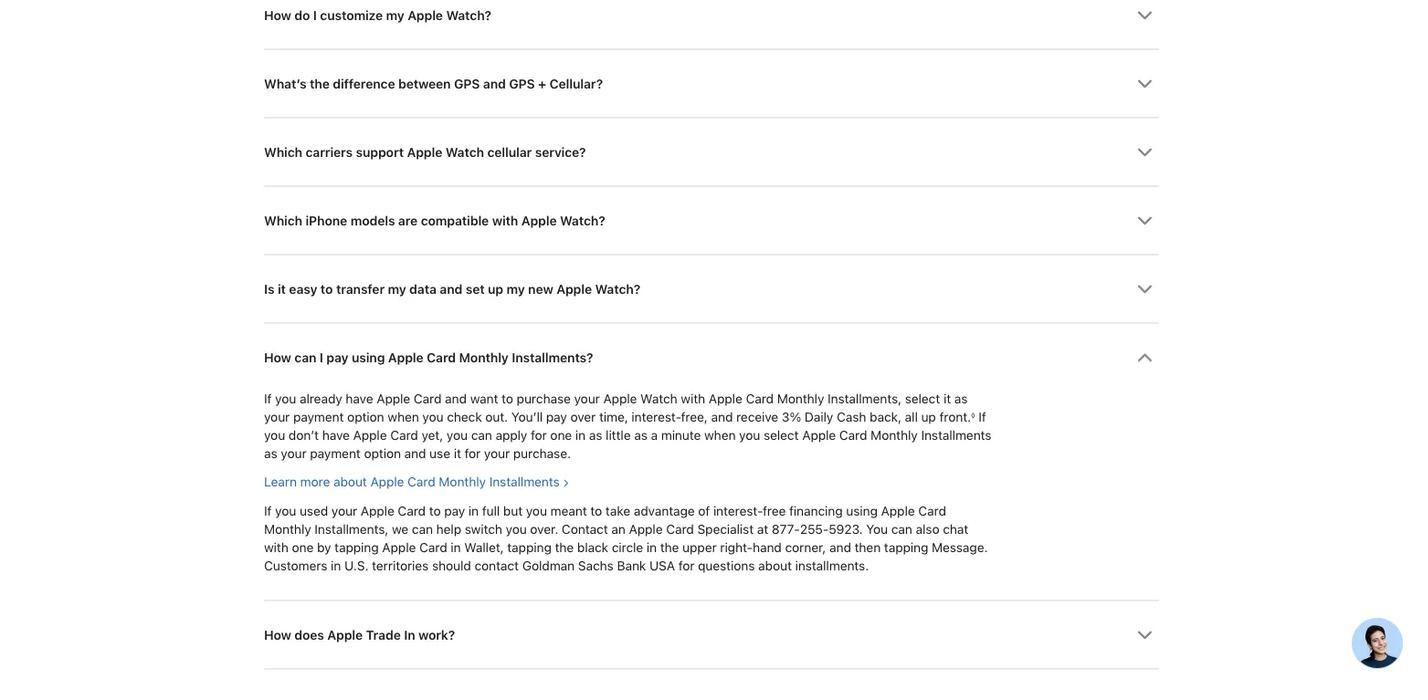 Task type: locate. For each thing, give the bounding box(es) containing it.
0 horizontal spatial when
[[388, 410, 419, 425]]

chevrondown image inside is it easy to transfer my data and set up my new apple watch? dropdown button
[[1138, 282, 1153, 297]]

2 vertical spatial it
[[454, 446, 461, 462]]

2 vertical spatial for
[[679, 558, 695, 574]]

can inside if you don't have apple card yet, you can apply for one in as little as a minute when you select apple card monthly installments as your payment option and use it for your purchase.
[[471, 428, 492, 444]]

in up usa
[[647, 540, 657, 555]]

payment
[[293, 410, 344, 425], [310, 446, 361, 462]]

2 chevrondown image from the top
[[1138, 213, 1153, 229]]

monthly inside if you used your apple card to pay in full but you meant to take advantage of interest-free financing using apple card monthly installments, we can help switch you over. contact an apple card specialist at 877-255-5923. you can also chat with one by tapping apple card in wallet, tapping the black circle in the upper right-hand corner, and then tapping message. customers in u.s. territories should contact goldman sachs bank usa for questions about installments.
[[264, 522, 311, 537]]

the up goldman
[[555, 540, 574, 555]]

i right do at top left
[[313, 7, 317, 23]]

1 horizontal spatial when
[[705, 428, 736, 444]]

how left the does on the left of page
[[264, 628, 291, 643]]

card up we
[[398, 503, 426, 519]]

0 vertical spatial option
[[347, 410, 384, 425]]

1 vertical spatial payment
[[310, 446, 361, 462]]

1 vertical spatial interest-
[[714, 503, 763, 519]]

if inside if you already have apple card and want to purchase your apple watch with apple card monthly installments, select it as your payment option when you check out. you'll pay over time, interest-free, and receive 3% daily cash back, all up front. ◊
[[264, 392, 272, 407]]

have inside if you don't have apple card yet, you can apply for one in as little as a minute when you select apple card monthly installments as your payment option and use it for your purchase.
[[322, 428, 350, 444]]

0 vertical spatial have
[[346, 392, 373, 407]]

0 vertical spatial which
[[264, 144, 302, 160]]

0 vertical spatial installments
[[921, 428, 992, 444]]

1 horizontal spatial it
[[454, 446, 461, 462]]

it up front.
[[944, 392, 951, 407]]

0 vertical spatial for
[[531, 428, 547, 444]]

option inside if you already have apple card and want to purchase your apple watch with apple card monthly installments, select it as your payment option when you check out. you'll pay over time, interest-free, and receive 3% daily cash back, all up front. ◊
[[347, 410, 384, 425]]

option inside if you don't have apple card yet, you can apply for one in as little as a minute when you select apple card monthly installments as your payment option and use it for your purchase.
[[364, 446, 401, 462]]

0 vertical spatial chevrondown image
[[1138, 76, 1153, 92]]

receive
[[736, 410, 779, 425]]

up
[[488, 281, 503, 297], [921, 410, 936, 425]]

when left check
[[388, 410, 419, 425]]

2 vertical spatial with
[[264, 540, 289, 555]]

0 horizontal spatial tapping
[[335, 540, 379, 555]]

if left already
[[264, 392, 272, 407]]

select up all
[[905, 392, 940, 407]]

you down "but"
[[506, 522, 527, 537]]

0 horizontal spatial up
[[488, 281, 503, 297]]

message.
[[932, 540, 988, 555]]

tapping down also
[[884, 540, 929, 555]]

can
[[295, 350, 316, 365], [471, 428, 492, 444], [412, 522, 433, 537], [892, 522, 913, 537]]

+
[[538, 76, 547, 91]]

select inside if you already have apple card and want to purchase your apple watch with apple card monthly installments, select it as your payment option when you check out. you'll pay over time, interest-free, and receive 3% daily cash back, all up front. ◊
[[905, 392, 940, 407]]

chevrondown image for service?
[[1138, 145, 1153, 160]]

if inside if you used your apple card to pay in full but you meant to take advantage of interest-free financing using apple card monthly installments, we can help switch you over. contact an apple card specialist at 877-255-5923. you can also chat with one by tapping apple card in wallet, tapping the black circle in the upper right-hand corner, and then tapping message. customers in u.s. territories should contact goldman sachs bank usa for questions about installments.
[[264, 503, 272, 519]]

you left used
[[275, 503, 296, 519]]

how can i pay using apple card monthly installments? button
[[264, 324, 1160, 391]]

3 chevrondown image from the top
[[1138, 282, 1153, 297]]

select inside if you don't have apple card yet, you can apply for one in as little as a minute when you select apple card monthly installments as your payment option and use it for your purchase.
[[764, 428, 799, 444]]

one up customers
[[292, 540, 314, 555]]

apple
[[408, 7, 443, 23], [407, 144, 442, 160], [521, 213, 557, 228], [557, 281, 592, 297], [388, 350, 424, 365], [377, 392, 410, 407], [603, 392, 637, 407], [709, 392, 743, 407], [353, 428, 387, 444], [802, 428, 836, 444], [370, 475, 404, 490], [361, 503, 394, 519], [881, 503, 915, 519], [629, 522, 663, 537], [382, 540, 416, 555], [327, 628, 363, 643]]

1 vertical spatial option
[[364, 446, 401, 462]]

circle
[[612, 540, 643, 555]]

gps
[[454, 76, 480, 91], [509, 76, 535, 91]]

watch up a on the left
[[641, 392, 678, 407]]

watch?
[[446, 7, 492, 23], [560, 213, 605, 228], [595, 281, 641, 297]]

0 vertical spatial interest-
[[632, 410, 681, 425]]

to
[[321, 281, 333, 297], [502, 392, 513, 407], [429, 503, 441, 519], [591, 503, 602, 519]]

tapping up u.s.
[[335, 540, 379, 555]]

to up the help
[[429, 503, 441, 519]]

1 vertical spatial for
[[465, 446, 481, 462]]

list item
[[264, 323, 1160, 601]]

purchase.
[[513, 446, 571, 462]]

list item containing how can i pay using apple card monthly installments?
[[264, 323, 1160, 601]]

1 horizontal spatial the
[[555, 540, 574, 555]]

i for do
[[313, 7, 317, 23]]

it inside dropdown button
[[278, 281, 286, 297]]

0 horizontal spatial pay
[[327, 350, 349, 365]]

about right more
[[333, 475, 367, 490]]

installments, up cash
[[828, 392, 902, 407]]

0 horizontal spatial for
[[465, 446, 481, 462]]

sachs
[[578, 558, 614, 574]]

1 vertical spatial which
[[264, 213, 302, 228]]

watch inside 'which carriers support apple watch cellular service?' dropdown button
[[446, 144, 484, 160]]

monthly up 3%
[[777, 392, 824, 407]]

up inside if you already have apple card and want to purchase your apple watch with apple card monthly installments, select it as your payment option when you check out. you'll pay over time, interest-free, and receive 3% daily cash back, all up front. ◊
[[921, 410, 936, 425]]

select down 3%
[[764, 428, 799, 444]]

at
[[757, 522, 769, 537]]

0 horizontal spatial the
[[310, 76, 330, 91]]

wallet,
[[464, 540, 504, 555]]

your up over at the bottom left of page
[[574, 392, 600, 407]]

2 which from the top
[[264, 213, 302, 228]]

installments, up by
[[315, 522, 389, 537]]

chevrondown image for installments?
[[1138, 350, 1153, 366]]

watch
[[446, 144, 484, 160], [641, 392, 678, 407]]

if right ◊
[[979, 410, 987, 425]]

right-
[[720, 540, 753, 555]]

the
[[310, 76, 330, 91], [555, 540, 574, 555], [660, 540, 679, 555]]

0 vertical spatial one
[[550, 428, 572, 444]]

check
[[447, 410, 482, 425]]

0 vertical spatial watch?
[[446, 7, 492, 23]]

watch? down the service?
[[560, 213, 605, 228]]

1 how from the top
[[264, 7, 291, 23]]

monthly
[[459, 350, 509, 365], [777, 392, 824, 407], [871, 428, 918, 444], [439, 475, 486, 490], [264, 522, 311, 537]]

up right all
[[921, 410, 936, 425]]

0 vertical spatial if
[[264, 392, 272, 407]]

0 vertical spatial how
[[264, 7, 291, 23]]

1 vertical spatial watch
[[641, 392, 678, 407]]

and right free, at the left of page
[[711, 410, 733, 425]]

0 vertical spatial up
[[488, 281, 503, 297]]

back,
[[870, 410, 902, 425]]

you down receive
[[739, 428, 760, 444]]

1 vertical spatial one
[[292, 540, 314, 555]]

how inside "dropdown button"
[[264, 350, 291, 365]]

3 chevrondown image from the top
[[1138, 350, 1153, 366]]

how down "is"
[[264, 350, 291, 365]]

over.
[[530, 522, 558, 537]]

0 horizontal spatial using
[[352, 350, 385, 365]]

payment up more
[[310, 446, 361, 462]]

2 how from the top
[[264, 350, 291, 365]]

meant
[[551, 503, 587, 519]]

chevrondown image
[[1138, 8, 1153, 23], [1138, 145, 1153, 160], [1138, 282, 1153, 297], [1138, 628, 1153, 644]]

one inside if you used your apple card to pay in full but you meant to take advantage of interest-free financing using apple card monthly installments, we can help switch you over. contact an apple card specialist at 877-255-5923. you can also chat with one by tapping apple card in wallet, tapping the black circle in the upper right-hand corner, and then tapping message. customers in u.s. territories should contact goldman sachs bank usa for questions about installments.
[[292, 540, 314, 555]]

0 horizontal spatial installments
[[489, 475, 560, 490]]

how does apple trade in work? button
[[264, 602, 1160, 669]]

in left full
[[469, 503, 479, 519]]

i inside dropdown button
[[313, 7, 317, 23]]

0 vertical spatial select
[[905, 392, 940, 407]]

can up already
[[295, 350, 316, 365]]

which
[[264, 144, 302, 160], [264, 213, 302, 228]]

to right 'easy'
[[321, 281, 333, 297]]

how for how do i customize my apple watch?
[[264, 7, 291, 23]]

trade
[[366, 628, 401, 643]]

then
[[855, 540, 881, 555]]

as
[[955, 392, 968, 407], [589, 428, 603, 444], [634, 428, 648, 444], [264, 446, 277, 462]]

0 horizontal spatial with
[[264, 540, 289, 555]]

1 horizontal spatial about
[[758, 558, 792, 574]]

is it easy to transfer my data and set up my new apple watch? button
[[264, 255, 1160, 323]]

up right set
[[488, 281, 503, 297]]

0 vertical spatial payment
[[293, 410, 344, 425]]

but
[[503, 503, 523, 519]]

1 horizontal spatial up
[[921, 410, 936, 425]]

1 horizontal spatial for
[[531, 428, 547, 444]]

have right already
[[346, 392, 373, 407]]

1 vertical spatial watch?
[[560, 213, 605, 228]]

1 horizontal spatial installments
[[921, 428, 992, 444]]

1 horizontal spatial watch
[[641, 392, 678, 407]]

one up purchase. at the left bottom of page
[[550, 428, 572, 444]]

0 vertical spatial with
[[492, 213, 518, 228]]

the right what's
[[310, 76, 330, 91]]

monthly up want
[[459, 350, 509, 365]]

1 gps from the left
[[454, 76, 480, 91]]

1 horizontal spatial one
[[550, 428, 572, 444]]

chat
[[943, 522, 969, 537]]

watch? right new
[[595, 281, 641, 297]]

1 vertical spatial chevrondown image
[[1138, 213, 1153, 229]]

1 vertical spatial how
[[264, 350, 291, 365]]

and left +
[[483, 76, 506, 91]]

1 vertical spatial installments,
[[315, 522, 389, 537]]

0 horizontal spatial one
[[292, 540, 314, 555]]

models
[[351, 213, 395, 228]]

1 vertical spatial have
[[322, 428, 350, 444]]

chevrondown image inside which iphone models are compatible with apple watch? dropdown button
[[1138, 213, 1153, 229]]

1 vertical spatial up
[[921, 410, 936, 425]]

1 horizontal spatial select
[[905, 392, 940, 407]]

2 vertical spatial chevrondown image
[[1138, 350, 1153, 366]]

using up "you" on the right of page
[[846, 503, 878, 519]]

1 horizontal spatial gps
[[509, 76, 535, 91]]

1 vertical spatial using
[[846, 503, 878, 519]]

for up purchase. at the left bottom of page
[[531, 428, 547, 444]]

pay
[[327, 350, 349, 365], [546, 410, 567, 425], [444, 503, 465, 519]]

and inside dropdown button
[[440, 281, 463, 297]]

with up free, at the left of page
[[681, 392, 705, 407]]

1 vertical spatial select
[[764, 428, 799, 444]]

1 horizontal spatial tapping
[[507, 540, 552, 555]]

4 chevrondown image from the top
[[1138, 628, 1153, 644]]

card up also
[[919, 503, 946, 519]]

pay inside "dropdown button"
[[327, 350, 349, 365]]

with right compatible
[[492, 213, 518, 228]]

what's the difference between gps and gps + cellular? button
[[264, 50, 1160, 117]]

watch left cellular
[[446, 144, 484, 160]]

option
[[347, 410, 384, 425], [364, 446, 401, 462]]

0 horizontal spatial interest-
[[632, 410, 681, 425]]

daily
[[805, 410, 834, 425]]

1 which from the top
[[264, 144, 302, 160]]

my right customize
[[386, 7, 404, 23]]

monthly down used
[[264, 522, 311, 537]]

your right used
[[332, 503, 357, 519]]

0 vertical spatial it
[[278, 281, 286, 297]]

2 vertical spatial how
[[264, 628, 291, 643]]

2 horizontal spatial tapping
[[884, 540, 929, 555]]

if for if you used your apple card to pay in full but you meant to take advantage of interest-free financing using apple card monthly installments, we can help switch you over. contact an apple card specialist at 877-255-5923. you can also chat with one by tapping apple card in wallet, tapping the black circle in the upper right-hand corner, and then tapping message. customers in u.s. territories should contact goldman sachs bank usa for questions about installments.
[[264, 503, 272, 519]]

i
[[313, 7, 317, 23], [320, 350, 323, 365]]

interest-
[[632, 410, 681, 425], [714, 503, 763, 519]]

0 vertical spatial using
[[352, 350, 385, 365]]

1 vertical spatial with
[[681, 392, 705, 407]]

corner,
[[785, 540, 826, 555]]

1 horizontal spatial with
[[492, 213, 518, 228]]

contact
[[562, 522, 608, 537]]

want
[[470, 392, 498, 407]]

2 vertical spatial pay
[[444, 503, 465, 519]]

2 vertical spatial if
[[264, 503, 272, 519]]

0 horizontal spatial select
[[764, 428, 799, 444]]

card
[[427, 350, 456, 365], [414, 392, 442, 407], [746, 392, 774, 407], [390, 428, 418, 444], [840, 428, 868, 444], [408, 475, 436, 490], [398, 503, 426, 519], [919, 503, 946, 519], [666, 522, 694, 537], [419, 540, 447, 555]]

your down apply
[[484, 446, 510, 462]]

1 vertical spatial when
[[705, 428, 736, 444]]

when down free, at the left of page
[[705, 428, 736, 444]]

which left carriers
[[264, 144, 302, 160]]

used
[[300, 503, 328, 519]]

gps left +
[[509, 76, 535, 91]]

0 horizontal spatial gps
[[454, 76, 480, 91]]

chevrondown image inside how does apple trade in work? dropdown button
[[1138, 628, 1153, 644]]

chevrondown image inside how do i customize my apple watch? dropdown button
[[1138, 8, 1153, 23]]

to up contact
[[591, 503, 602, 519]]

pay down purchase
[[546, 410, 567, 425]]

with
[[492, 213, 518, 228], [681, 392, 705, 407], [264, 540, 289, 555]]

pay inside if you used your apple card to pay in full but you meant to take advantage of interest-free financing using apple card monthly installments, we can help switch you over. contact an apple card specialist at 877-255-5923. you can also chat with one by tapping apple card in wallet, tapping the black circle in the upper right-hand corner, and then tapping message. customers in u.s. territories should contact goldman sachs bank usa for questions about installments.
[[444, 503, 465, 519]]

1 vertical spatial installments
[[489, 475, 560, 490]]

1 horizontal spatial pay
[[444, 503, 465, 519]]

5923.
[[829, 522, 863, 537]]

it right "is"
[[278, 281, 286, 297]]

using down transfer
[[352, 350, 385, 365]]

minute
[[661, 428, 701, 444]]

the up usa
[[660, 540, 679, 555]]

1 chevrondown image from the top
[[1138, 76, 1153, 92]]

1 vertical spatial about
[[758, 558, 792, 574]]

chevrondown image
[[1138, 76, 1153, 92], [1138, 213, 1153, 229], [1138, 350, 1153, 366]]

2 chevrondown image from the top
[[1138, 145, 1153, 160]]

and
[[483, 76, 506, 91], [440, 281, 463, 297], [445, 392, 467, 407], [711, 410, 733, 425], [404, 446, 426, 462], [830, 540, 851, 555]]

if inside if you don't have apple card yet, you can apply for one in as little as a minute when you select apple card monthly installments as your payment option and use it for your purchase.
[[979, 410, 987, 425]]

one
[[550, 428, 572, 444], [292, 540, 314, 555]]

chevrondown image inside 'which carriers support apple watch cellular service?' dropdown button
[[1138, 145, 1153, 160]]

upper
[[683, 540, 717, 555]]

2 horizontal spatial with
[[681, 392, 705, 407]]

pay up already
[[327, 350, 349, 365]]

2 horizontal spatial it
[[944, 392, 951, 407]]

installments.
[[795, 558, 869, 574]]

up inside is it easy to transfer my data and set up my new apple watch? dropdown button
[[488, 281, 503, 297]]

0 vertical spatial pay
[[327, 350, 349, 365]]

1 horizontal spatial i
[[320, 350, 323, 365]]

apply
[[496, 428, 527, 444]]

installments up "but"
[[489, 475, 560, 490]]

0 horizontal spatial watch
[[446, 144, 484, 160]]

learn more about apple card monthly installments link
[[264, 475, 569, 490]]

2 horizontal spatial pay
[[546, 410, 567, 425]]

watch? up what's the difference between gps and gps + cellular?
[[446, 7, 492, 23]]

can down out.
[[471, 428, 492, 444]]

installments down front.
[[921, 428, 992, 444]]

what's the difference between gps and gps + cellular?
[[264, 76, 603, 91]]

installments,
[[828, 392, 902, 407], [315, 522, 389, 537]]

to up out.
[[502, 392, 513, 407]]

payment down already
[[293, 410, 344, 425]]

you up yet,
[[422, 410, 444, 425]]

0 horizontal spatial installments,
[[315, 522, 389, 537]]

should
[[432, 558, 471, 574]]

1 horizontal spatial using
[[846, 503, 878, 519]]

payment inside if you already have apple card and want to purchase your apple watch with apple card monthly installments, select it as your payment option when you check out. you'll pay over time, interest-free, and receive 3% daily cash back, all up front. ◊
[[293, 410, 344, 425]]

1 horizontal spatial installments,
[[828, 392, 902, 407]]

chevrondown image inside what's the difference between gps and gps + cellular? 'dropdown button'
[[1138, 76, 1153, 92]]

1 vertical spatial i
[[320, 350, 323, 365]]

monthly down back,
[[871, 428, 918, 444]]

3 how from the top
[[264, 628, 291, 643]]

for down upper
[[679, 558, 695, 574]]

1 horizontal spatial interest-
[[714, 503, 763, 519]]

you'll
[[511, 410, 543, 425]]

as down over at the bottom left of page
[[589, 428, 603, 444]]

installments, inside if you already have apple card and want to purchase your apple watch with apple card monthly installments, select it as your payment option when you check out. you'll pay over time, interest-free, and receive 3% daily cash back, all up front. ◊
[[828, 392, 902, 407]]

i inside "dropdown button"
[[320, 350, 323, 365]]

my
[[386, 7, 404, 23], [388, 281, 406, 297], [507, 281, 525, 297]]

difference
[[333, 76, 395, 91]]

pay up the help
[[444, 503, 465, 519]]

2 horizontal spatial the
[[660, 540, 679, 555]]

0 horizontal spatial i
[[313, 7, 317, 23]]

0 vertical spatial watch
[[446, 144, 484, 160]]

0 vertical spatial i
[[313, 7, 317, 23]]

0 horizontal spatial it
[[278, 281, 286, 297]]

0 horizontal spatial about
[[333, 475, 367, 490]]

how
[[264, 7, 291, 23], [264, 350, 291, 365], [264, 628, 291, 643]]

and down 5923.
[[830, 540, 851, 555]]

with inside dropdown button
[[492, 213, 518, 228]]

and inside if you used your apple card to pay in full but you meant to take advantage of interest-free financing using apple card monthly installments, we can help switch you over. contact an apple card specialist at 877-255-5923. you can also chat with one by tapping apple card in wallet, tapping the black circle in the upper right-hand corner, and then tapping message. customers in u.s. territories should contact goldman sachs bank usa for questions about installments.
[[830, 540, 851, 555]]

have inside if you already have apple card and want to purchase your apple watch with apple card monthly installments, select it as your payment option when you check out. you'll pay over time, interest-free, and receive 3% daily cash back, all up front. ◊
[[346, 392, 373, 407]]

with up customers
[[264, 540, 289, 555]]

tapping down over.
[[507, 540, 552, 555]]

your
[[574, 392, 600, 407], [264, 410, 290, 425], [281, 446, 307, 462], [484, 446, 510, 462], [332, 503, 357, 519]]

2 horizontal spatial for
[[679, 558, 695, 574]]

and inside if you don't have apple card yet, you can apply for one in as little as a minute when you select apple card monthly installments as your payment option and use it for your purchase.
[[404, 446, 426, 462]]

chevrondown image inside how can i pay using apple card monthly installments? "dropdown button"
[[1138, 350, 1153, 366]]

if
[[264, 392, 272, 407], [979, 410, 987, 425], [264, 503, 272, 519]]

have right don't on the left bottom of page
[[322, 428, 350, 444]]

◊
[[971, 411, 976, 420]]

1 vertical spatial if
[[979, 410, 987, 425]]

do
[[295, 7, 310, 23]]

interest- inside if you already have apple card and want to purchase your apple watch with apple card monthly installments, select it as your payment option when you check out. you'll pay over time, interest-free, and receive 3% daily cash back, all up front. ◊
[[632, 410, 681, 425]]

1 vertical spatial it
[[944, 392, 951, 407]]

for inside if you used your apple card to pay in full but you meant to take advantage of interest-free financing using apple card monthly installments, we can help switch you over. contact an apple card specialist at 877-255-5923. you can also chat with one by tapping apple card in wallet, tapping the black circle in the upper right-hand corner, and then tapping message. customers in u.s. territories should contact goldman sachs bank usa for questions about installments.
[[679, 558, 695, 574]]

1 chevrondown image from the top
[[1138, 8, 1153, 23]]

gps right between
[[454, 76, 480, 91]]

as left a on the left
[[634, 428, 648, 444]]

which left iphone
[[264, 213, 302, 228]]

card up yet,
[[414, 392, 442, 407]]

how for how can i pay using apple card monthly installments?
[[264, 350, 291, 365]]

if down learn
[[264, 503, 272, 519]]

interest- up a on the left
[[632, 410, 681, 425]]

interest- up specialist
[[714, 503, 763, 519]]

it right use
[[454, 446, 461, 462]]

all
[[905, 410, 918, 425]]

customize
[[320, 7, 383, 23]]

using inside "dropdown button"
[[352, 350, 385, 365]]

when inside if you don't have apple card yet, you can apply for one in as little as a minute when you select apple card monthly installments as your payment option and use it for your purchase.
[[705, 428, 736, 444]]

and left set
[[440, 281, 463, 297]]

as up front.
[[955, 392, 968, 407]]

i up already
[[320, 350, 323, 365]]

card up check
[[427, 350, 456, 365]]

0 vertical spatial installments,
[[828, 392, 902, 407]]

0 vertical spatial when
[[388, 410, 419, 425]]

1 vertical spatial pay
[[546, 410, 567, 425]]



Task type: describe. For each thing, give the bounding box(es) containing it.
to inside if you already have apple card and want to purchase your apple watch with apple card monthly installments, select it as your payment option when you check out. you'll pay over time, interest-free, and receive 3% daily cash back, all up front. ◊
[[502, 392, 513, 407]]

switch
[[465, 522, 502, 537]]

monthly down use
[[439, 475, 486, 490]]

new
[[528, 281, 553, 297]]

with inside if you already have apple card and want to purchase your apple watch with apple card monthly installments, select it as your payment option when you check out. you'll pay over time, interest-free, and receive 3% daily cash back, all up front. ◊
[[681, 392, 705, 407]]

chevrondown image for watch?
[[1138, 8, 1153, 23]]

card down the help
[[419, 540, 447, 555]]

card down cash
[[840, 428, 868, 444]]

in left u.s.
[[331, 558, 341, 574]]

between
[[398, 76, 451, 91]]

which iphone models are compatible with apple watch? button
[[264, 187, 1160, 254]]

payment inside if you don't have apple card yet, you can apply for one in as little as a minute when you select apple card monthly installments as your payment option and use it for your purchase.
[[310, 446, 361, 462]]

black
[[577, 540, 609, 555]]

as inside if you already have apple card and want to purchase your apple watch with apple card monthly installments, select it as your payment option when you check out. you'll pay over time, interest-free, and receive 3% daily cash back, all up front. ◊
[[955, 392, 968, 407]]

financing
[[790, 503, 843, 519]]

monthly inside if you already have apple card and want to purchase your apple watch with apple card monthly installments, select it as your payment option when you check out. you'll pay over time, interest-free, and receive 3% daily cash back, all up front. ◊
[[777, 392, 824, 407]]

about inside if you used your apple card to pay in full but you meant to take advantage of interest-free financing using apple card monthly installments, we can help switch you over. contact an apple card specialist at 877-255-5923. you can also chat with one by tapping apple card in wallet, tapping the black circle in the upper right-hand corner, and then tapping message. customers in u.s. territories should contact goldman sachs bank usa for questions about installments.
[[758, 558, 792, 574]]

goldman
[[522, 558, 575, 574]]

installments, inside if you used your apple card to pay in full but you meant to take advantage of interest-free financing using apple card monthly installments, we can help switch you over. contact an apple card specialist at 877-255-5923. you can also chat with one by tapping apple card in wallet, tapping the black circle in the upper right-hand corner, and then tapping message. customers in u.s. territories should contact goldman sachs bank usa for questions about installments.
[[315, 522, 389, 537]]

an
[[612, 522, 626, 537]]

specialist
[[698, 522, 754, 537]]

which carriers support apple watch cellular service?
[[264, 144, 586, 160]]

as up learn
[[264, 446, 277, 462]]

you up over.
[[526, 503, 547, 519]]

if you used your apple card to pay in full but you meant to take advantage of interest-free financing using apple card monthly installments, we can help switch you over. contact an apple card specialist at 877-255-5923. you can also chat with one by tapping apple card in wallet, tapping the black circle in the upper right-hand corner, and then tapping message. customers in u.s. territories should contact goldman sachs bank usa for questions about installments.
[[264, 503, 988, 574]]

to inside dropdown button
[[321, 281, 333, 297]]

cellular
[[487, 144, 532, 160]]

can right "you" on the right of page
[[892, 522, 913, 537]]

front.
[[940, 410, 971, 425]]

installments?
[[512, 350, 593, 365]]

how can i pay using apple card monthly installments?
[[264, 350, 593, 365]]

cellular?
[[550, 76, 603, 91]]

cash
[[837, 410, 867, 425]]

set
[[466, 281, 485, 297]]

help
[[436, 522, 461, 537]]

interest- inside if you used your apple card to pay in full but you meant to take advantage of interest-free financing using apple card monthly installments, we can help switch you over. contact an apple card specialist at 877-255-5923. you can also chat with one by tapping apple card in wallet, tapping the black circle in the upper right-hand corner, and then tapping message. customers in u.s. territories should contact goldman sachs bank usa for questions about installments.
[[714, 503, 763, 519]]

is it easy to transfer my data and set up my new apple watch?
[[264, 281, 641, 297]]

have for already
[[346, 392, 373, 407]]

learn more about apple card monthly installments
[[264, 475, 560, 490]]

the inside 'dropdown button'
[[310, 76, 330, 91]]

usa
[[650, 558, 675, 574]]

already
[[300, 392, 342, 407]]

purchase
[[517, 392, 571, 407]]

card down use
[[408, 475, 436, 490]]

can inside "dropdown button"
[[295, 350, 316, 365]]

in up should
[[451, 540, 461, 555]]

which for which iphone models are compatible with apple watch?
[[264, 213, 302, 228]]

yet,
[[422, 428, 443, 444]]

card inside "dropdown button"
[[427, 350, 456, 365]]

customers
[[264, 558, 328, 574]]

using inside if you used your apple card to pay in full but you meant to take advantage of interest-free financing using apple card monthly installments, we can help switch you over. contact an apple card specialist at 877-255-5923. you can also chat with one by tapping apple card in wallet, tapping the black circle in the upper right-hand corner, and then tapping message. customers in u.s. territories should contact goldman sachs bank usa for questions about installments.
[[846, 503, 878, 519]]

how do i customize my apple watch?
[[264, 7, 492, 23]]

monthly inside "dropdown button"
[[459, 350, 509, 365]]

if for if you don't have apple card yet, you can apply for one in as little as a minute when you select apple card monthly installments as your payment option and use it for your purchase.
[[979, 410, 987, 425]]

my left data
[[388, 281, 406, 297]]

which iphone models are compatible with apple watch?
[[264, 213, 605, 228]]

you
[[866, 522, 888, 537]]

hand
[[753, 540, 782, 555]]

it inside if you already have apple card and want to purchase your apple watch with apple card monthly installments, select it as your payment option when you check out. you'll pay over time, interest-free, and receive 3% daily cash back, all up front. ◊
[[944, 392, 951, 407]]

1 tapping from the left
[[335, 540, 379, 555]]

what's
[[264, 76, 307, 91]]

it inside if you don't have apple card yet, you can apply for one in as little as a minute when you select apple card monthly installments as your payment option and use it for your purchase.
[[454, 446, 461, 462]]

your inside if you used your apple card to pay in full but you meant to take advantage of interest-free financing using apple card monthly installments, we can help switch you over. contact an apple card specialist at 877-255-5923. you can also chat with one by tapping apple card in wallet, tapping the black circle in the upper right-hand corner, and then tapping message. customers in u.s. territories should contact goldman sachs bank usa for questions about installments.
[[332, 503, 357, 519]]

little
[[606, 428, 631, 444]]

easy
[[289, 281, 317, 297]]

of
[[698, 503, 710, 519]]

out.
[[485, 410, 508, 425]]

full
[[482, 503, 500, 519]]

you down check
[[447, 428, 468, 444]]

you left already
[[275, 392, 296, 407]]

2 gps from the left
[[509, 76, 535, 91]]

and inside 'dropdown button'
[[483, 76, 506, 91]]

compatible
[[421, 213, 489, 228]]

a
[[651, 428, 658, 444]]

free,
[[681, 410, 708, 425]]

transfer
[[336, 281, 385, 297]]

is
[[264, 281, 275, 297]]

take
[[606, 503, 631, 519]]

time,
[[599, 410, 628, 425]]

by
[[317, 540, 331, 555]]

877-
[[772, 522, 800, 537]]

my left new
[[507, 281, 525, 297]]

card down advantage
[[666, 522, 694, 537]]

chevrondown image for cellular?
[[1138, 76, 1153, 92]]

one inside if you don't have apple card yet, you can apply for one in as little as a minute when you select apple card monthly installments as your payment option and use it for your purchase.
[[550, 428, 572, 444]]

card left yet,
[[390, 428, 418, 444]]

your down don't on the left bottom of page
[[281, 446, 307, 462]]

you left don't on the left bottom of page
[[264, 428, 285, 444]]

and up check
[[445, 392, 467, 407]]

free
[[763, 503, 786, 519]]

2 tapping from the left
[[507, 540, 552, 555]]

have for don't
[[322, 428, 350, 444]]

which for which carriers support apple watch cellular service?
[[264, 144, 302, 160]]

can right we
[[412, 522, 433, 537]]

apple inside "dropdown button"
[[388, 350, 424, 365]]

contact
[[475, 558, 519, 574]]

3%
[[782, 410, 802, 425]]

support
[[356, 144, 404, 160]]

your up don't on the left bottom of page
[[264, 410, 290, 425]]

i for can
[[320, 350, 323, 365]]

255-
[[800, 522, 829, 537]]

use
[[430, 446, 450, 462]]

don't
[[289, 428, 319, 444]]

with inside if you used your apple card to pay in full but you meant to take advantage of interest-free financing using apple card monthly installments, we can help switch you over. contact an apple card specialist at 877-255-5923. you can also chat with one by tapping apple card in wallet, tapping the black circle in the upper right-hand corner, and then tapping message. customers in u.s. territories should contact goldman sachs bank usa for questions about installments.
[[264, 540, 289, 555]]

0 vertical spatial about
[[333, 475, 367, 490]]

which carriers support apple watch cellular service? button
[[264, 118, 1160, 186]]

advantage
[[634, 503, 695, 519]]

when inside if you already have apple card and want to purchase your apple watch with apple card monthly installments, select it as your payment option when you check out. you'll pay over time, interest-free, and receive 3% daily cash back, all up front. ◊
[[388, 410, 419, 425]]

watch inside if you already have apple card and want to purchase your apple watch with apple card monthly installments, select it as your payment option when you check out. you'll pay over time, interest-free, and receive 3% daily cash back, all up front. ◊
[[641, 392, 678, 407]]

does
[[295, 628, 324, 643]]

if you already have apple card and want to purchase your apple watch with apple card monthly installments, select it as your payment option when you check out. you'll pay over time, interest-free, and receive 3% daily cash back, all up front. ◊
[[264, 392, 976, 425]]

in
[[404, 628, 415, 643]]

my inside how do i customize my apple watch? dropdown button
[[386, 7, 404, 23]]

installments inside if you don't have apple card yet, you can apply for one in as little as a minute when you select apple card monthly installments as your payment option and use it for your purchase.
[[921, 428, 992, 444]]

how does apple trade in work?
[[264, 628, 455, 643]]

in inside if you don't have apple card yet, you can apply for one in as little as a minute when you select apple card monthly installments as your payment option and use it for your purchase.
[[576, 428, 586, 444]]

we
[[392, 522, 409, 537]]

iphone
[[306, 213, 347, 228]]

3 tapping from the left
[[884, 540, 929, 555]]

card up receive
[[746, 392, 774, 407]]

more
[[300, 475, 330, 490]]

territories
[[372, 558, 429, 574]]

chevrondown image for data
[[1138, 282, 1153, 297]]

how for how does apple trade in work?
[[264, 628, 291, 643]]

service?
[[535, 144, 586, 160]]

are
[[398, 213, 418, 228]]

monthly inside if you don't have apple card yet, you can apply for one in as little as a minute when you select apple card monthly installments as your payment option and use it for your purchase.
[[871, 428, 918, 444]]

if for if you already have apple card and want to purchase your apple watch with apple card monthly installments, select it as your payment option when you check out. you'll pay over time, interest-free, and receive 3% daily cash back, all up front. ◊
[[264, 392, 272, 407]]

pay inside if you already have apple card and want to purchase your apple watch with apple card monthly installments, select it as your payment option when you check out. you'll pay over time, interest-free, and receive 3% daily cash back, all up front. ◊
[[546, 410, 567, 425]]

how do i customize my apple watch? button
[[264, 0, 1160, 49]]

if you don't have apple card yet, you can apply for one in as little as a minute when you select apple card monthly installments as your payment option and use it for your purchase.
[[264, 410, 992, 462]]

learn
[[264, 475, 297, 490]]

over
[[571, 410, 596, 425]]

2 vertical spatial watch?
[[595, 281, 641, 297]]

u.s.
[[344, 558, 369, 574]]



Task type: vqa. For each thing, say whether or not it's contained in the screenshot.
https://support.apple.com/kb/HT211204 "link"
no



